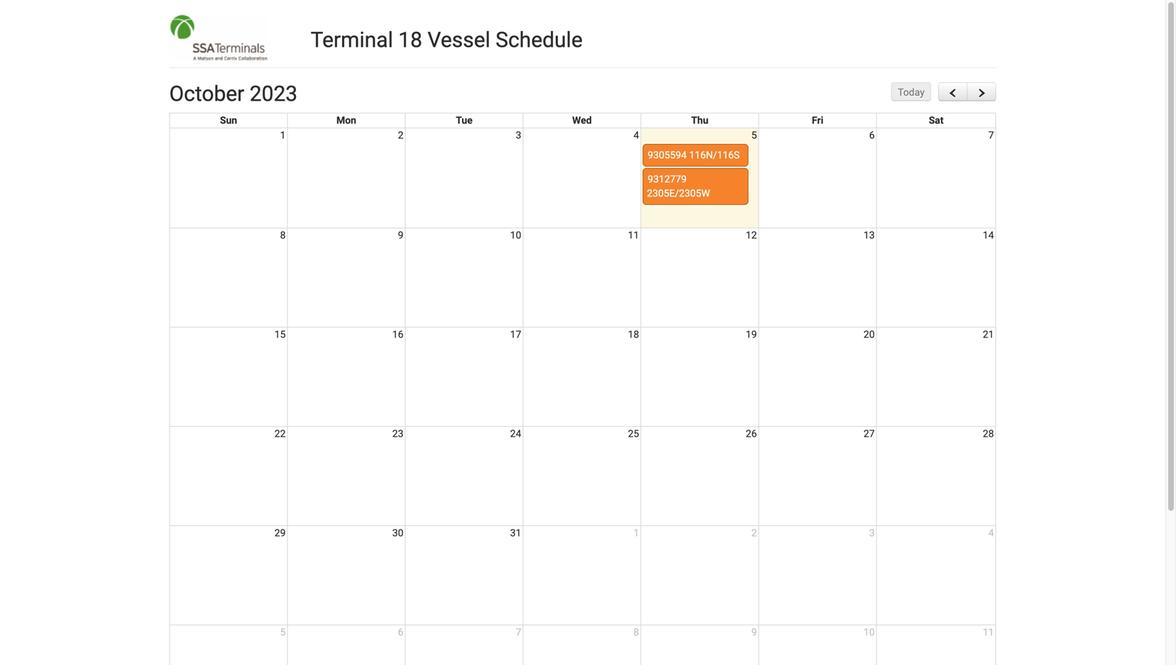 Task type: locate. For each thing, give the bounding box(es) containing it.
0 vertical spatial 9
[[398, 230, 404, 241]]

0 horizontal spatial 3
[[516, 130, 521, 141]]

0 vertical spatial 4
[[634, 130, 639, 141]]

0 vertical spatial 6
[[869, 130, 875, 141]]

11
[[628, 230, 639, 241], [983, 627, 994, 639]]

›
[[976, 81, 988, 104]]

1 vertical spatial 10
[[864, 627, 875, 639]]

0 vertical spatial 8
[[280, 230, 286, 241]]

1 vertical spatial 3
[[869, 528, 875, 540]]

8
[[280, 230, 286, 241], [634, 627, 639, 639]]

0 vertical spatial 10
[[510, 230, 521, 241]]

4
[[634, 130, 639, 141], [989, 528, 994, 540]]

sun
[[220, 115, 237, 126]]

17
[[510, 329, 521, 341]]

0 horizontal spatial 4
[[634, 130, 639, 141]]

1 vertical spatial 11
[[983, 627, 994, 639]]

0 horizontal spatial 6
[[398, 627, 404, 639]]

0 horizontal spatial 11
[[628, 230, 639, 241]]

31
[[510, 528, 521, 540]]

13
[[864, 230, 875, 241]]

1 vertical spatial 2
[[752, 528, 757, 540]]

10
[[510, 230, 521, 241], [864, 627, 875, 639]]

1
[[280, 130, 286, 141], [634, 528, 639, 540]]

1 vertical spatial 4
[[989, 528, 994, 540]]

0 horizontal spatial 9
[[398, 230, 404, 241]]

0 horizontal spatial 1
[[280, 130, 286, 141]]

23
[[392, 428, 404, 440]]

1 horizontal spatial 6
[[869, 130, 875, 141]]

0 horizontal spatial 18
[[398, 27, 422, 53]]

9305594
[[648, 149, 687, 161]]

9
[[398, 230, 404, 241], [752, 627, 757, 639]]

1 horizontal spatial 11
[[983, 627, 994, 639]]

2
[[398, 130, 404, 141], [752, 528, 757, 540]]

7
[[989, 130, 994, 141], [516, 627, 521, 639]]

thu
[[691, 115, 709, 126]]

1 horizontal spatial 18
[[628, 329, 639, 341]]

0 vertical spatial 7
[[989, 130, 994, 141]]

0 vertical spatial 3
[[516, 130, 521, 141]]

1 vertical spatial 6
[[398, 627, 404, 639]]

0 vertical spatial 5
[[752, 130, 757, 141]]

15
[[275, 329, 286, 341]]

0 horizontal spatial 7
[[516, 627, 521, 639]]

21
[[983, 329, 994, 341]]

3
[[516, 130, 521, 141], [869, 528, 875, 540]]

1 vertical spatial 9
[[752, 627, 757, 639]]

6
[[869, 130, 875, 141], [398, 627, 404, 639]]

0 vertical spatial 18
[[398, 27, 422, 53]]

18
[[398, 27, 422, 53], [628, 329, 639, 341]]

5
[[752, 130, 757, 141], [280, 627, 286, 639]]

0 vertical spatial 2
[[398, 130, 404, 141]]

1 horizontal spatial 4
[[989, 528, 994, 540]]

1 horizontal spatial 8
[[634, 627, 639, 639]]

116n/116s
[[689, 149, 740, 161]]

0 horizontal spatial 10
[[510, 230, 521, 241]]

1 vertical spatial 5
[[280, 627, 286, 639]]

24
[[510, 428, 521, 440]]

1 vertical spatial 1
[[634, 528, 639, 540]]

1 horizontal spatial 9
[[752, 627, 757, 639]]

0 horizontal spatial 2
[[398, 130, 404, 141]]

october
[[169, 81, 244, 106]]

vessel
[[428, 27, 490, 53]]

30
[[392, 528, 404, 540]]

0 vertical spatial 1
[[280, 130, 286, 141]]



Task type: describe. For each thing, give the bounding box(es) containing it.
1 horizontal spatial 3
[[869, 528, 875, 540]]

1 horizontal spatial 7
[[989, 130, 994, 141]]

26
[[746, 428, 757, 440]]

‹
[[947, 81, 959, 104]]

today
[[898, 87, 925, 98]]

0 vertical spatial 11
[[628, 230, 639, 241]]

2023
[[250, 81, 298, 106]]

28
[[983, 428, 994, 440]]

0 horizontal spatial 5
[[280, 627, 286, 639]]

9305594 116n/116s
[[648, 149, 740, 161]]

9312779 2305e/2305w
[[647, 174, 710, 199]]

19
[[746, 329, 757, 341]]

terminal
[[311, 27, 393, 53]]

14
[[983, 230, 994, 241]]

sat
[[929, 115, 944, 126]]

2305e/2305w
[[647, 188, 710, 199]]

terminal 18 vessel schedule
[[311, 27, 583, 53]]

29
[[275, 528, 286, 540]]

1 horizontal spatial 5
[[752, 130, 757, 141]]

wed
[[572, 115, 592, 126]]

1 horizontal spatial 2
[[752, 528, 757, 540]]

9312779
[[648, 174, 687, 185]]

fri
[[812, 115, 824, 126]]

0 horizontal spatial 8
[[280, 230, 286, 241]]

1 vertical spatial 18
[[628, 329, 639, 341]]

october 2023
[[169, 81, 298, 106]]

27
[[864, 428, 875, 440]]

1 vertical spatial 7
[[516, 627, 521, 639]]

12
[[746, 230, 757, 241]]

tue
[[456, 115, 473, 126]]

1 horizontal spatial 1
[[634, 528, 639, 540]]

schedule
[[496, 27, 583, 53]]

1 vertical spatial 8
[[634, 627, 639, 639]]

20
[[864, 329, 875, 341]]

25
[[628, 428, 639, 440]]

terminal 18 image
[[169, 14, 268, 61]]

mon
[[336, 115, 356, 126]]

22
[[275, 428, 286, 440]]

1 horizontal spatial 10
[[864, 627, 875, 639]]

16
[[392, 329, 404, 341]]



Task type: vqa. For each thing, say whether or not it's contained in the screenshot.


